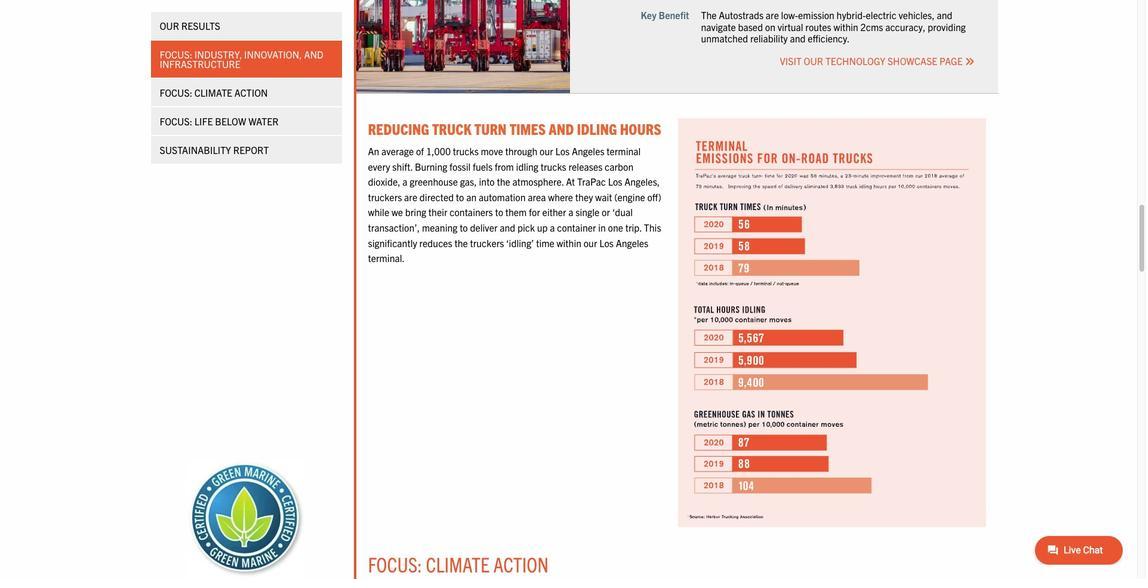 Task type: locate. For each thing, give the bounding box(es) containing it.
1 horizontal spatial angeles
[[616, 237, 649, 249]]

area
[[528, 191, 546, 203]]

up
[[537, 222, 548, 234]]

our down container
[[584, 237, 597, 249]]

and inside the an average of 1,000 trucks move through our los angeles terminal every shift. burning fossil fuels from idling trucks releases carbon dioxide, a greenhouse gas, into the atmosphere. at trapac los angeles, truckers are directed to an automation area where they wait (engine off) while we bring their containers to them for either a single or 'dual transaction', meaning to deliver and pick up a container in one trip. this significantly reduces the truckers 'idling' time within our los angeles terminal.
[[500, 222, 516, 234]]

a
[[403, 176, 408, 188], [569, 206, 574, 218], [550, 222, 555, 234]]

2 horizontal spatial and
[[937, 9, 953, 21]]

either
[[543, 206, 567, 218]]

vehicles,
[[899, 9, 935, 21]]

1 horizontal spatial a
[[550, 222, 555, 234]]

1 vertical spatial are
[[404, 191, 418, 203]]

1 horizontal spatial and
[[549, 119, 574, 138]]

to down automation
[[495, 206, 503, 218]]

trucks up fossil
[[453, 145, 479, 157]]

page
[[940, 55, 963, 67]]

to left the an
[[456, 191, 464, 203]]

and up visit
[[790, 32, 806, 44]]

reducing
[[368, 119, 429, 138]]

the down from
[[497, 176, 510, 188]]

within down container
[[557, 237, 582, 249]]

los up releases on the top of page
[[556, 145, 570, 157]]

single
[[576, 206, 600, 218]]

1 horizontal spatial truckers
[[470, 237, 504, 249]]

and right times
[[549, 119, 574, 138]]

angeles down trip.
[[616, 237, 649, 249]]

trucks up atmosphere.
[[541, 160, 567, 172]]

1 vertical spatial focus: climate action
[[368, 551, 549, 577]]

while
[[368, 206, 390, 218]]

fossil
[[450, 160, 471, 172]]

within left 2cms
[[834, 21, 859, 33]]

life
[[195, 115, 213, 127]]

1 horizontal spatial climate
[[426, 551, 490, 577]]

on
[[765, 21, 776, 33]]

the
[[701, 9, 717, 21]]

action
[[235, 87, 268, 99], [494, 551, 549, 577]]

navigate
[[701, 21, 736, 33]]

trapac los angeles automated straddle carrier image
[[356, 0, 570, 93]]

average
[[382, 145, 414, 157]]

an average of 1,000 trucks move through our los angeles terminal every shift. burning fossil fuels from idling trucks releases carbon dioxide, a greenhouse gas, into the atmosphere. at trapac los angeles, truckers are directed to an automation area where they wait (engine off) while we bring their containers to them for either a single or 'dual transaction', meaning to deliver and pick up a container in one trip. this significantly reduces the truckers 'idling' time within our los angeles terminal.
[[368, 145, 662, 264]]

0 horizontal spatial a
[[403, 176, 408, 188]]

1 vertical spatial action
[[494, 551, 549, 577]]

where
[[548, 191, 573, 203]]

and right innovation,
[[304, 48, 324, 60]]

are up the bring
[[404, 191, 418, 203]]

2 vertical spatial and
[[500, 222, 516, 234]]

0 horizontal spatial and
[[500, 222, 516, 234]]

our
[[160, 20, 179, 32]]

los down in
[[600, 237, 614, 249]]

to down containers
[[460, 222, 468, 234]]

idling
[[577, 119, 617, 138]]

visit our technology showcase page
[[780, 55, 965, 67]]

truckers down 'deliver' in the top of the page
[[470, 237, 504, 249]]

0 horizontal spatial are
[[404, 191, 418, 203]]

electric
[[866, 9, 897, 21]]

0 vertical spatial angeles
[[572, 145, 605, 157]]

below
[[215, 115, 246, 127]]

and right vehicles,
[[937, 9, 953, 21]]

focus: climate action link
[[151, 79, 342, 106]]

2 horizontal spatial a
[[569, 206, 574, 218]]

0 vertical spatial are
[[766, 9, 779, 21]]

0 vertical spatial los
[[556, 145, 570, 157]]

0 horizontal spatial truckers
[[368, 191, 402, 203]]

0 horizontal spatial climate
[[195, 87, 232, 99]]

focus: life below water link
[[151, 107, 342, 135]]

1 vertical spatial within
[[557, 237, 582, 249]]

pick
[[518, 222, 535, 234]]

1 horizontal spatial are
[[766, 9, 779, 21]]

a up container
[[569, 206, 574, 218]]

truckers down 'dioxide,'
[[368, 191, 402, 203]]

1 vertical spatial angeles
[[616, 237, 649, 249]]

are
[[766, 9, 779, 21], [404, 191, 418, 203]]

los
[[556, 145, 570, 157], [608, 176, 623, 188], [600, 237, 614, 249]]

0 horizontal spatial within
[[557, 237, 582, 249]]

focus:
[[160, 48, 192, 60], [160, 87, 192, 99], [160, 115, 192, 127], [368, 551, 422, 577]]

focus: for focus: industry, innovation, and infrastructure link
[[160, 48, 192, 60]]

a right up
[[550, 222, 555, 234]]

0 horizontal spatial focus: climate action
[[160, 87, 268, 99]]

0 vertical spatial and
[[304, 48, 324, 60]]

shift.
[[393, 160, 413, 172]]

focus: industry, innovation, and infrastructure link
[[151, 41, 342, 78]]

our right through
[[540, 145, 553, 157]]

releases
[[569, 160, 603, 172]]

off)
[[648, 191, 662, 203]]

their
[[429, 206, 448, 218]]

through
[[506, 145, 538, 157]]

(engine
[[615, 191, 645, 203]]

1 horizontal spatial our
[[584, 237, 597, 249]]

angeles up releases on the top of page
[[572, 145, 605, 157]]

1 horizontal spatial within
[[834, 21, 859, 33]]

0 vertical spatial trucks
[[453, 145, 479, 157]]

and inside focus: industry, innovation, and infrastructure
[[304, 48, 324, 60]]

0 horizontal spatial and
[[304, 48, 324, 60]]

water
[[249, 115, 279, 127]]

technology
[[826, 55, 886, 67]]

providing
[[928, 21, 966, 33]]

1 vertical spatial and
[[790, 32, 806, 44]]

the right reduces
[[455, 237, 468, 249]]

efficiency.
[[808, 32, 850, 44]]

benefit
[[659, 9, 689, 21]]

to
[[456, 191, 464, 203], [495, 206, 503, 218], [460, 222, 468, 234]]

reduces
[[420, 237, 453, 249]]

0 vertical spatial the
[[497, 176, 510, 188]]

1 vertical spatial our
[[584, 237, 597, 249]]

and
[[304, 48, 324, 60], [549, 119, 574, 138]]

1 horizontal spatial trucks
[[541, 160, 567, 172]]

and down them
[[500, 222, 516, 234]]

an
[[466, 191, 477, 203]]

truckers
[[368, 191, 402, 203], [470, 237, 504, 249]]

unmatched
[[701, 32, 748, 44]]

0 horizontal spatial the
[[455, 237, 468, 249]]

sustainability
[[160, 144, 231, 156]]

are left low-
[[766, 9, 779, 21]]

key benefit
[[641, 9, 689, 21]]

1 vertical spatial a
[[569, 206, 574, 218]]

los down carbon
[[608, 176, 623, 188]]

emission
[[798, 9, 835, 21]]

0 vertical spatial within
[[834, 21, 859, 33]]

focus: inside "link"
[[160, 115, 192, 127]]

and
[[937, 9, 953, 21], [790, 32, 806, 44], [500, 222, 516, 234]]

our
[[804, 55, 824, 67]]

0 vertical spatial our
[[540, 145, 553, 157]]

wait
[[596, 191, 612, 203]]

0 vertical spatial climate
[[195, 87, 232, 99]]

one
[[608, 222, 623, 234]]

focus: inside focus: industry, innovation, and infrastructure
[[160, 48, 192, 60]]

within
[[834, 21, 859, 33], [557, 237, 582, 249]]

0 vertical spatial action
[[235, 87, 268, 99]]

the
[[497, 176, 510, 188], [455, 237, 468, 249]]

trip.
[[626, 222, 642, 234]]

1 horizontal spatial the
[[497, 176, 510, 188]]

1 vertical spatial climate
[[426, 551, 490, 577]]

a down shift.
[[403, 176, 408, 188]]



Task type: vqa. For each thing, say whether or not it's contained in the screenshot.
the bottom our
yes



Task type: describe. For each thing, give the bounding box(es) containing it.
we
[[392, 206, 403, 218]]

innovation,
[[244, 48, 302, 60]]

reducing truck turn times and idling hours
[[368, 119, 662, 138]]

0 horizontal spatial action
[[235, 87, 268, 99]]

'dual
[[613, 206, 633, 218]]

1 vertical spatial truckers
[[470, 237, 504, 249]]

into
[[479, 176, 495, 188]]

this
[[644, 222, 661, 234]]

of
[[416, 145, 424, 157]]

container
[[557, 222, 596, 234]]

burning
[[415, 160, 448, 172]]

1 vertical spatial los
[[608, 176, 623, 188]]

2 vertical spatial to
[[460, 222, 468, 234]]

1 vertical spatial trucks
[[541, 160, 567, 172]]

carbon
[[605, 160, 634, 172]]

atmosphere.
[[513, 176, 564, 188]]

industry,
[[195, 48, 242, 60]]

gas,
[[460, 176, 477, 188]]

time
[[536, 237, 555, 249]]

visit
[[780, 55, 802, 67]]

automation
[[479, 191, 526, 203]]

turn
[[475, 119, 507, 138]]

are inside the autostrads are low-emission hybrid-electric vehicles, and navigate based on virtual routes within 2cms accuracy, providing unmatched reliability and efficiency.
[[766, 9, 779, 21]]

results
[[181, 20, 220, 32]]

visit our technology showcase page link
[[780, 55, 975, 67]]

1 vertical spatial to
[[495, 206, 503, 218]]

autostrads
[[719, 9, 764, 21]]

every
[[368, 160, 390, 172]]

low-
[[781, 9, 798, 21]]

fuels
[[473, 160, 493, 172]]

directed
[[420, 191, 454, 203]]

showcase
[[888, 55, 938, 67]]

1 horizontal spatial action
[[494, 551, 549, 577]]

0 horizontal spatial angeles
[[572, 145, 605, 157]]

focus: industry, innovation, and infrastructure
[[160, 48, 324, 70]]

key
[[641, 9, 657, 21]]

are inside the an average of 1,000 trucks move through our los angeles terminal every shift. burning fossil fuels from idling trucks releases carbon dioxide, a greenhouse gas, into the atmosphere. at trapac los angeles, truckers are directed to an automation area where they wait (engine off) while we bring their containers to them for either a single or 'dual transaction', meaning to deliver and pick up a container in one trip. this significantly reduces the truckers 'idling' time within our los angeles terminal.
[[404, 191, 418, 203]]

0 vertical spatial truckers
[[368, 191, 402, 203]]

focus: life below water
[[160, 115, 279, 127]]

from
[[495, 160, 514, 172]]

times
[[510, 119, 546, 138]]

0 horizontal spatial trucks
[[453, 145, 479, 157]]

1,000
[[426, 145, 451, 157]]

accuracy,
[[886, 21, 926, 33]]

routes
[[806, 21, 832, 33]]

terminal
[[607, 145, 641, 157]]

1 vertical spatial and
[[549, 119, 574, 138]]

infrastructure
[[160, 58, 241, 70]]

hours
[[620, 119, 662, 138]]

focus: for focus: life below water "link"
[[160, 115, 192, 127]]

0 vertical spatial to
[[456, 191, 464, 203]]

report
[[233, 144, 269, 156]]

2 vertical spatial los
[[600, 237, 614, 249]]

deliver
[[470, 222, 498, 234]]

trapac
[[577, 176, 606, 188]]

0 horizontal spatial our
[[540, 145, 553, 157]]

they
[[576, 191, 593, 203]]

within inside the autostrads are low-emission hybrid-electric vehicles, and navigate based on virtual routes within 2cms accuracy, providing unmatched reliability and efficiency.
[[834, 21, 859, 33]]

1 horizontal spatial focus: climate action
[[368, 551, 549, 577]]

for
[[529, 206, 540, 218]]

based
[[738, 21, 763, 33]]

sustainability report
[[160, 144, 269, 156]]

meaning
[[422, 222, 458, 234]]

dioxide,
[[368, 176, 401, 188]]

reliability
[[751, 32, 788, 44]]

our results
[[160, 20, 220, 32]]

solid image
[[965, 57, 975, 66]]

focus: for focus: climate action link
[[160, 87, 192, 99]]

2cms
[[861, 21, 884, 33]]

containers
[[450, 206, 493, 218]]

1 vertical spatial the
[[455, 237, 468, 249]]

0 vertical spatial and
[[937, 9, 953, 21]]

move
[[481, 145, 503, 157]]

climate inside focus: climate action link
[[195, 87, 232, 99]]

hybrid-
[[837, 9, 866, 21]]

them
[[506, 206, 527, 218]]

greenhouse
[[410, 176, 458, 188]]

virtual
[[778, 21, 804, 33]]

our results link
[[151, 12, 342, 39]]

idling
[[516, 160, 539, 172]]

truck
[[432, 119, 472, 138]]

angeles,
[[625, 176, 660, 188]]

in
[[599, 222, 606, 234]]

0 vertical spatial a
[[403, 176, 408, 188]]

2 vertical spatial a
[[550, 222, 555, 234]]

significantly
[[368, 237, 417, 249]]

the autostrads are low-emission hybrid-electric vehicles, and navigate based on virtual routes within 2cms accuracy, providing unmatched reliability and efficiency.
[[701, 9, 966, 44]]

sustainability report link
[[151, 136, 342, 164]]

1 horizontal spatial and
[[790, 32, 806, 44]]

within inside the an average of 1,000 trucks move through our los angeles terminal every shift. burning fossil fuels from idling trucks releases carbon dioxide, a greenhouse gas, into the atmosphere. at trapac los angeles, truckers are directed to an automation area where they wait (engine off) while we bring their containers to them for either a single or 'dual transaction', meaning to deliver and pick up a container in one trip. this significantly reduces the truckers 'idling' time within our los angeles terminal.
[[557, 237, 582, 249]]

terminal.
[[368, 252, 405, 264]]

bring
[[405, 206, 426, 218]]

or
[[602, 206, 610, 218]]

0 vertical spatial focus: climate action
[[160, 87, 268, 99]]



